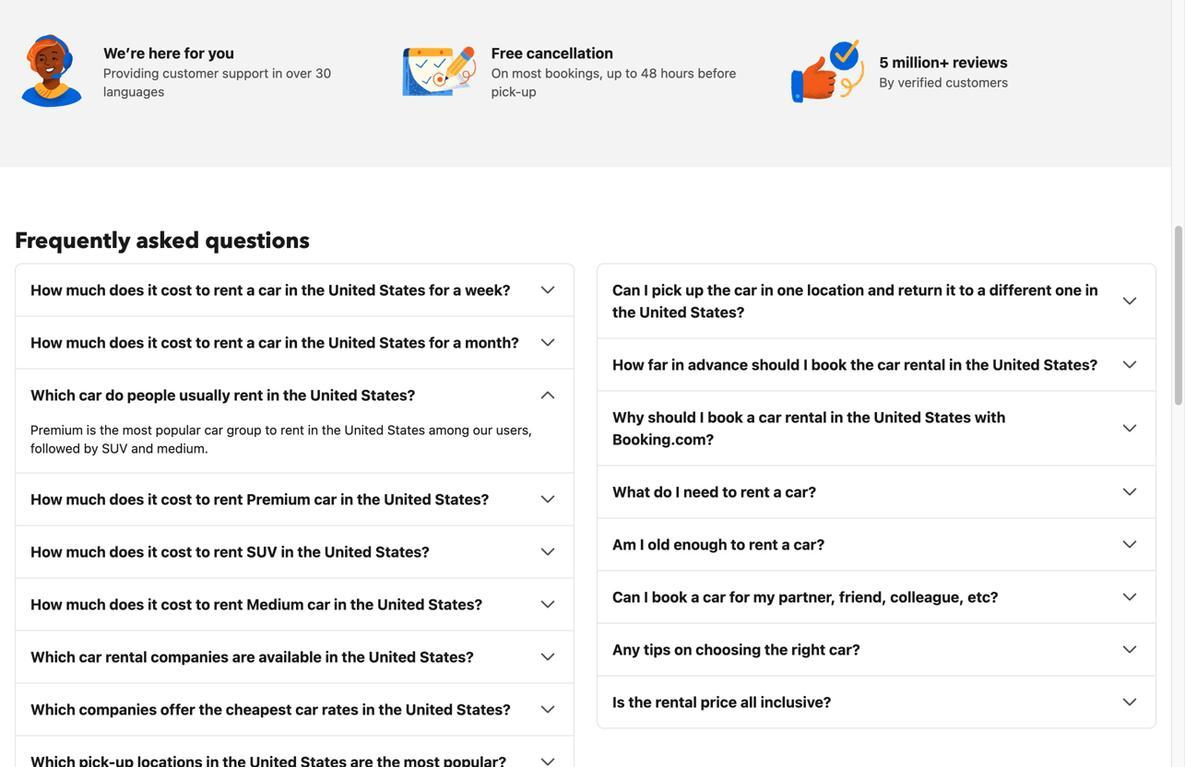 Task type: locate. For each thing, give the bounding box(es) containing it.
how much does it cost to rent a car in the united states for a month? button
[[30, 331, 559, 354]]

states for month?
[[379, 334, 426, 351]]

most for is
[[122, 422, 152, 438]]

rent up how much does it cost to rent suv in the united states?
[[214, 491, 243, 508]]

states left with at the right of the page
[[925, 409, 972, 426]]

1 cost from the top
[[161, 281, 192, 299]]

one
[[777, 281, 804, 299], [1056, 281, 1082, 299]]

how
[[30, 281, 62, 299], [30, 334, 62, 351], [613, 356, 645, 373], [30, 491, 62, 508], [30, 543, 62, 561], [30, 596, 62, 613]]

much for how much does it cost to rent suv in the united states?
[[66, 543, 106, 561]]

1 horizontal spatial premium
[[247, 491, 311, 508]]

before
[[698, 65, 737, 81]]

1 which from the top
[[30, 386, 75, 404]]

i inside 'dropdown button'
[[640, 536, 645, 553]]

in
[[272, 65, 283, 81], [285, 281, 298, 299], [761, 281, 774, 299], [1086, 281, 1099, 299], [285, 334, 298, 351], [672, 356, 685, 373], [950, 356, 962, 373], [267, 386, 280, 404], [831, 409, 844, 426], [308, 422, 318, 438], [341, 491, 354, 508], [281, 543, 294, 561], [334, 596, 347, 613], [325, 648, 338, 666], [362, 701, 375, 719]]

here
[[149, 44, 181, 62]]

to right 'need'
[[723, 483, 737, 501]]

rental inside dropdown button
[[105, 648, 147, 666]]

states inside premium is the most popular car group to rent in the united states among our users, followed by suv and medium.
[[387, 422, 425, 438]]

united
[[328, 281, 376, 299], [640, 303, 687, 321], [328, 334, 376, 351], [993, 356, 1040, 373], [310, 386, 358, 404], [874, 409, 922, 426], [345, 422, 384, 438], [384, 491, 432, 508], [324, 543, 372, 561], [377, 596, 425, 613], [369, 648, 416, 666], [406, 701, 453, 719]]

should
[[752, 356, 800, 373], [648, 409, 696, 426]]

in inside dropdown button
[[281, 543, 294, 561]]

2 horizontal spatial up
[[686, 281, 704, 299]]

and left medium.
[[131, 441, 153, 456]]

does for how much does it cost to rent a car in the united states for a week?
[[109, 281, 144, 299]]

verified
[[898, 75, 943, 90]]

in inside we're here for you providing customer support in over 30 languages
[[272, 65, 283, 81]]

questions
[[205, 226, 310, 256]]

rental
[[904, 356, 946, 373], [785, 409, 827, 426], [105, 648, 147, 666], [656, 694, 697, 711]]

pick-
[[491, 84, 522, 99]]

i left old
[[640, 536, 645, 553]]

2 does from the top
[[109, 334, 144, 351]]

rent up my
[[749, 536, 778, 553]]

1 vertical spatial which
[[30, 648, 75, 666]]

up down the free
[[522, 84, 537, 99]]

in inside premium is the most popular car group to rent in the united states among our users, followed by suv and medium.
[[308, 422, 318, 438]]

the inside dropdown button
[[298, 543, 321, 561]]

companies up the offer
[[151, 648, 229, 666]]

car?
[[786, 483, 817, 501], [794, 536, 825, 553], [829, 641, 861, 659]]

medium.
[[157, 441, 208, 456]]

a
[[247, 281, 255, 299], [453, 281, 462, 299], [978, 281, 986, 299], [247, 334, 255, 351], [453, 334, 462, 351], [747, 409, 755, 426], [774, 483, 782, 501], [782, 536, 790, 553], [691, 588, 700, 606]]

car
[[259, 281, 281, 299], [735, 281, 757, 299], [259, 334, 281, 351], [878, 356, 901, 373], [79, 386, 102, 404], [759, 409, 782, 426], [204, 422, 223, 438], [314, 491, 337, 508], [703, 588, 726, 606], [307, 596, 330, 613], [79, 648, 102, 666], [295, 701, 318, 719]]

rental inside why should i book a car rental in the united states with booking.com?
[[785, 409, 827, 426]]

enough
[[674, 536, 728, 553]]

up right pick
[[686, 281, 704, 299]]

1 horizontal spatial do
[[654, 483, 672, 501]]

3 which from the top
[[30, 701, 75, 719]]

can i book a car for my partner, friend, colleague, etc? button
[[613, 586, 1141, 608]]

one left location
[[777, 281, 804, 299]]

i inside why should i book a car rental in the united states with booking.com?
[[700, 409, 704, 426]]

asked
[[136, 226, 200, 256]]

most inside premium is the most popular car group to rent in the united states among our users, followed by suv and medium.
[[122, 422, 152, 438]]

colleague,
[[891, 588, 965, 606]]

and
[[868, 281, 895, 299], [131, 441, 153, 456]]

need
[[684, 483, 719, 501]]

book down old
[[652, 588, 688, 606]]

to up usually on the left of page
[[196, 334, 210, 351]]

how much does it cost to rent premium car in the united states?
[[30, 491, 489, 508]]

i up tips
[[644, 588, 649, 606]]

to up how much does it cost to rent medium car in the united states?
[[196, 543, 210, 561]]

to
[[626, 65, 638, 81], [196, 281, 210, 299], [960, 281, 974, 299], [196, 334, 210, 351], [265, 422, 277, 438], [723, 483, 737, 501], [196, 491, 210, 508], [731, 536, 746, 553], [196, 543, 210, 561], [196, 596, 210, 613]]

we're
[[103, 44, 145, 62]]

how much does it cost to rent a car in the united states for a month?
[[30, 334, 519, 351]]

0 vertical spatial which
[[30, 386, 75, 404]]

4 much from the top
[[66, 543, 106, 561]]

book up why should i book a car rental in the united states with booking.com?
[[812, 356, 847, 373]]

most right on
[[512, 65, 542, 81]]

states? inside how much does it cost to rent premium car in the united states? dropdown button
[[435, 491, 489, 508]]

to right group
[[265, 422, 277, 438]]

0 vertical spatial premium
[[30, 422, 83, 438]]

much for how much does it cost to rent premium car in the united states?
[[66, 491, 106, 508]]

1 horizontal spatial should
[[752, 356, 800, 373]]

what do i need to rent a car? button
[[613, 481, 1141, 503]]

2 much from the top
[[66, 334, 106, 351]]

should up booking.com?
[[648, 409, 696, 426]]

all
[[741, 694, 757, 711]]

states? inside which companies offer the cheapest car rates in the united states? dropdown button
[[457, 701, 511, 719]]

premium inside premium is the most popular car group to rent in the united states among our users, followed by suv and medium.
[[30, 422, 83, 438]]

i
[[644, 281, 649, 299], [804, 356, 808, 373], [700, 409, 704, 426], [676, 483, 680, 501], [640, 536, 645, 553], [644, 588, 649, 606]]

2 horizontal spatial book
[[812, 356, 847, 373]]

companies left the offer
[[79, 701, 157, 719]]

which car do people usually rent in the united states?
[[30, 386, 415, 404]]

why should i book a car rental in the united states with booking.com? button
[[613, 406, 1141, 451]]

a inside the can i pick up the car in one location and return it to a different one in the united states?
[[978, 281, 986, 299]]

1 vertical spatial car?
[[794, 536, 825, 553]]

rent down the 'which car do people usually rent in the united states?' dropdown button on the left bottom
[[281, 422, 304, 438]]

3 does from the top
[[109, 491, 144, 508]]

0 horizontal spatial do
[[105, 386, 124, 404]]

which inside which car rental companies are available in the united states? dropdown button
[[30, 648, 75, 666]]

i up booking.com?
[[700, 409, 704, 426]]

most down people
[[122, 422, 152, 438]]

much inside dropdown button
[[66, 543, 106, 561]]

how for how much does it cost to rent a car in the united states for a week?
[[30, 281, 62, 299]]

book
[[812, 356, 847, 373], [708, 409, 744, 426], [652, 588, 688, 606]]

popular
[[156, 422, 201, 438]]

it for how much does it cost to rent premium car in the united states?
[[148, 491, 157, 508]]

car? down why should i book a car rental in the united states with booking.com?
[[786, 483, 817, 501]]

can for can i pick up the car in one location and return it to a different one in the united states?
[[613, 281, 641, 299]]

cost for how much does it cost to rent premium car in the united states?
[[161, 491, 192, 508]]

0 horizontal spatial premium
[[30, 422, 83, 438]]

why should i book a car rental in the united states with booking.com?
[[613, 409, 1006, 448]]

does for how much does it cost to rent suv in the united states?
[[109, 543, 144, 561]]

states
[[379, 281, 426, 299], [379, 334, 426, 351], [925, 409, 972, 426], [387, 422, 425, 438]]

we're here for you providing customer support in over 30 languages
[[103, 44, 331, 99]]

pick
[[652, 281, 682, 299]]

1 horizontal spatial up
[[607, 65, 622, 81]]

how much does it cost to rent a car in the united states for a week? button
[[30, 279, 559, 301]]

1 can from the top
[[613, 281, 641, 299]]

do right what
[[654, 483, 672, 501]]

0 vertical spatial car?
[[786, 483, 817, 501]]

united inside why should i book a car rental in the united states with booking.com?
[[874, 409, 922, 426]]

for left my
[[730, 588, 750, 606]]

companies
[[151, 648, 229, 666], [79, 701, 157, 719]]

which companies offer the cheapest car rates in the united states? button
[[30, 699, 559, 721]]

1 horizontal spatial most
[[512, 65, 542, 81]]

to down how much does it cost to rent suv in the united states?
[[196, 596, 210, 613]]

cost for how much does it cost to rent suv in the united states?
[[161, 543, 192, 561]]

cost for how much does it cost to rent medium car in the united states?
[[161, 596, 192, 613]]

suv right by
[[102, 441, 128, 456]]

most
[[512, 65, 542, 81], [122, 422, 152, 438]]

rent inside dropdown button
[[214, 543, 243, 561]]

1 horizontal spatial book
[[708, 409, 744, 426]]

united inside dropdown button
[[369, 648, 416, 666]]

it inside dropdown button
[[148, 543, 157, 561]]

a left "different"
[[978, 281, 986, 299]]

is the rental price all inclusive? button
[[613, 691, 1141, 713]]

a up can i book a car for my partner, friend, colleague, etc?
[[782, 536, 790, 553]]

3 much from the top
[[66, 491, 106, 508]]

it for how much does it cost to rent a car in the united states for a week?
[[148, 281, 157, 299]]

2 vertical spatial book
[[652, 588, 688, 606]]

which inside which companies offer the cheapest car rates in the united states? dropdown button
[[30, 701, 75, 719]]

it
[[148, 281, 157, 299], [946, 281, 956, 299], [148, 334, 157, 351], [148, 491, 157, 508], [148, 543, 157, 561], [148, 596, 157, 613]]

on
[[675, 641, 692, 659]]

0 vertical spatial suv
[[102, 441, 128, 456]]

0 vertical spatial up
[[607, 65, 622, 81]]

much
[[66, 281, 106, 299], [66, 334, 106, 351], [66, 491, 106, 508], [66, 543, 106, 561], [66, 596, 106, 613]]

0 vertical spatial companies
[[151, 648, 229, 666]]

1 horizontal spatial and
[[868, 281, 895, 299]]

1 vertical spatial book
[[708, 409, 744, 426]]

to inside am i old enough to rent a car? 'dropdown button'
[[731, 536, 746, 553]]

to right enough on the right of the page
[[731, 536, 746, 553]]

0 horizontal spatial one
[[777, 281, 804, 299]]

cost inside how much does it cost to rent premium car in the united states? dropdown button
[[161, 491, 192, 508]]

1 horizontal spatial one
[[1056, 281, 1082, 299]]

is
[[613, 694, 625, 711]]

to down asked on the top
[[196, 281, 210, 299]]

states left week?
[[379, 281, 426, 299]]

how much does it cost to rent premium car in the united states? button
[[30, 488, 559, 510]]

with
[[975, 409, 1006, 426]]

the inside "dropdown button"
[[765, 641, 788, 659]]

rent up how much does it cost to rent medium car in the united states?
[[214, 543, 243, 561]]

0 vertical spatial most
[[512, 65, 542, 81]]

car? inside 'dropdown button'
[[794, 536, 825, 553]]

car inside why should i book a car rental in the united states with booking.com?
[[759, 409, 782, 426]]

how for how much does it cost to rent a car in the united states for a month?
[[30, 334, 62, 351]]

states?
[[691, 303, 745, 321], [1044, 356, 1098, 373], [361, 386, 415, 404], [435, 491, 489, 508], [375, 543, 430, 561], [428, 596, 483, 613], [420, 648, 474, 666], [457, 701, 511, 719]]

up left 48
[[607, 65, 622, 81]]

how much does it cost to rent suv in the united states?
[[30, 543, 430, 561]]

5 cost from the top
[[161, 596, 192, 613]]

it for how much does it cost to rent suv in the united states?
[[148, 543, 157, 561]]

does for how much does it cost to rent premium car in the united states?
[[109, 491, 144, 508]]

2 which from the top
[[30, 648, 75, 666]]

to left 48
[[626, 65, 638, 81]]

you
[[208, 44, 234, 62]]

any tips on choosing the right car? button
[[613, 639, 1141, 661]]

1 much from the top
[[66, 281, 106, 299]]

why
[[613, 409, 645, 426]]

a inside 'dropdown button'
[[782, 536, 790, 553]]

0 vertical spatial do
[[105, 386, 124, 404]]

0 horizontal spatial up
[[522, 84, 537, 99]]

return
[[898, 281, 943, 299]]

united inside premium is the most popular car group to rent in the united states among our users, followed by suv and medium.
[[345, 422, 384, 438]]

cost
[[161, 281, 192, 299], [161, 334, 192, 351], [161, 491, 192, 508], [161, 543, 192, 561], [161, 596, 192, 613]]

1 horizontal spatial suv
[[247, 543, 278, 561]]

1 vertical spatial most
[[122, 422, 152, 438]]

1 vertical spatial and
[[131, 441, 153, 456]]

1 vertical spatial can
[[613, 588, 641, 606]]

does inside dropdown button
[[109, 543, 144, 561]]

car? up 'partner,'
[[794, 536, 825, 553]]

1 does from the top
[[109, 281, 144, 299]]

i left pick
[[644, 281, 649, 299]]

3 cost from the top
[[161, 491, 192, 508]]

1 vertical spatial suv
[[247, 543, 278, 561]]

to inside premium is the most popular car group to rent in the united states among our users, followed by suv and medium.
[[265, 422, 277, 438]]

should inside why should i book a car rental in the united states with booking.com?
[[648, 409, 696, 426]]

book inside why should i book a car rental in the united states with booking.com?
[[708, 409, 744, 426]]

cost inside how much does it cost to rent suv in the united states? dropdown button
[[161, 543, 192, 561]]

i up why should i book a car rental in the united states with booking.com?
[[804, 356, 808, 373]]

which car do people usually rent in the united states? button
[[30, 384, 559, 406]]

premium inside how much does it cost to rent premium car in the united states? dropdown button
[[247, 491, 311, 508]]

how inside dropdown button
[[30, 543, 62, 561]]

states left among
[[387, 422, 425, 438]]

which for which car do people usually rent in the united states?
[[30, 386, 75, 404]]

premium up how much does it cost to rent suv in the united states? dropdown button
[[247, 491, 311, 508]]

should right advance
[[752, 356, 800, 373]]

states left month? at the left of the page
[[379, 334, 426, 351]]

states? inside how far in advance should i book the car rental in the united states? dropdown button
[[1044, 356, 1098, 373]]

and left return
[[868, 281, 895, 299]]

4 cost from the top
[[161, 543, 192, 561]]

car? right right
[[829, 641, 861, 659]]

0 horizontal spatial should
[[648, 409, 696, 426]]

companies inside which companies offer the cheapest car rates in the united states? dropdown button
[[79, 701, 157, 719]]

for up customer
[[184, 44, 205, 62]]

free cancellation image
[[403, 34, 477, 108]]

do
[[105, 386, 124, 404], [654, 483, 672, 501]]

can i book a car for my partner, friend, colleague, etc?
[[613, 588, 999, 606]]

am i old enough to rent a car? button
[[613, 534, 1141, 556]]

5 million+ reviews by verified customers
[[880, 53, 1009, 90]]

how for how much does it cost to rent medium car in the united states?
[[30, 596, 62, 613]]

most inside free cancellation on most bookings, up to 48 hours before pick-up
[[512, 65, 542, 81]]

states? inside how much does it cost to rent medium car in the united states? dropdown button
[[428, 596, 483, 613]]

5 much from the top
[[66, 596, 106, 613]]

inclusive?
[[761, 694, 832, 711]]

offer
[[160, 701, 195, 719]]

a down why should i book a car rental in the united states with booking.com?
[[774, 483, 782, 501]]

old
[[648, 536, 670, 553]]

2 can from the top
[[613, 588, 641, 606]]

premium
[[30, 422, 83, 438], [247, 491, 311, 508]]

0 horizontal spatial and
[[131, 441, 153, 456]]

2 vertical spatial car?
[[829, 641, 861, 659]]

2 cost from the top
[[161, 334, 192, 351]]

1 vertical spatial should
[[648, 409, 696, 426]]

premium up followed
[[30, 422, 83, 438]]

right
[[792, 641, 826, 659]]

0 vertical spatial and
[[868, 281, 895, 299]]

followed
[[30, 441, 80, 456]]

can left pick
[[613, 281, 641, 299]]

can for can i book a car for my partner, friend, colleague, etc?
[[613, 588, 641, 606]]

most for cancellation
[[512, 65, 542, 81]]

rent inside 'dropdown button'
[[749, 536, 778, 553]]

4 does from the top
[[109, 543, 144, 561]]

suv
[[102, 441, 128, 456], [247, 543, 278, 561]]

over
[[286, 65, 312, 81]]

united inside the can i pick up the car in one location and return it to a different one in the united states?
[[640, 303, 687, 321]]

0 vertical spatial can
[[613, 281, 641, 299]]

available
[[259, 648, 322, 666]]

companies inside which car rental companies are available in the united states? dropdown button
[[151, 648, 229, 666]]

can inside the can i pick up the car in one location and return it to a different one in the united states?
[[613, 281, 641, 299]]

1 vertical spatial premium
[[247, 491, 311, 508]]

48
[[641, 65, 657, 81]]

in inside dropdown button
[[325, 648, 338, 666]]

cost inside how much does it cost to rent a car in the united states for a week? dropdown button
[[161, 281, 192, 299]]

suv down the how much does it cost to rent premium car in the united states?
[[247, 543, 278, 561]]

can i pick up the car in one location and return it to a different one in the united states? button
[[613, 279, 1141, 323]]

2 vertical spatial up
[[686, 281, 704, 299]]

5 does from the top
[[109, 596, 144, 613]]

book down advance
[[708, 409, 744, 426]]

0 horizontal spatial most
[[122, 422, 152, 438]]

car? inside dropdown button
[[786, 483, 817, 501]]

do left people
[[105, 386, 124, 404]]

1 vertical spatial companies
[[79, 701, 157, 719]]

to right return
[[960, 281, 974, 299]]

does for how much does it cost to rent medium car in the united states?
[[109, 596, 144, 613]]

cost inside how much does it cost to rent a car in the united states for a month? dropdown button
[[161, 334, 192, 351]]

the inside dropdown button
[[342, 648, 365, 666]]

it for how much does it cost to rent medium car in the united states?
[[148, 596, 157, 613]]

states for users,
[[387, 422, 425, 438]]

how much does it cost to rent medium car in the united states? button
[[30, 594, 559, 616]]

free
[[491, 44, 523, 62]]

am i old enough to rent a car?
[[613, 536, 825, 553]]

states? inside the 'which car do people usually rent in the united states?' dropdown button
[[361, 386, 415, 404]]

to down medium.
[[196, 491, 210, 508]]

1 vertical spatial up
[[522, 84, 537, 99]]

one right "different"
[[1056, 281, 1082, 299]]

can up any
[[613, 588, 641, 606]]

a down advance
[[747, 409, 755, 426]]

my
[[754, 588, 775, 606]]

which inside the 'which car do people usually rent in the united states?' dropdown button
[[30, 386, 75, 404]]

0 horizontal spatial suv
[[102, 441, 128, 456]]

a down questions
[[247, 281, 255, 299]]

far
[[648, 356, 668, 373]]

2 vertical spatial which
[[30, 701, 75, 719]]

cost inside how much does it cost to rent medium car in the united states? dropdown button
[[161, 596, 192, 613]]



Task type: vqa. For each thing, say whether or not it's contained in the screenshot.
2,406
no



Task type: describe. For each thing, give the bounding box(es) containing it.
car inside premium is the most popular car group to rent in the united states among our users, followed by suv and medium.
[[204, 422, 223, 438]]

premium is the most popular car group to rent in the united states among our users, followed by suv and medium.
[[30, 422, 532, 456]]

cancellation
[[527, 44, 614, 62]]

5
[[880, 53, 889, 71]]

how for how much does it cost to rent suv in the united states?
[[30, 543, 62, 561]]

states? inside which car rental companies are available in the united states? dropdown button
[[420, 648, 474, 666]]

for left month? at the left of the page
[[429, 334, 450, 351]]

what do i need to rent a car?
[[613, 483, 817, 501]]

much for how much does it cost to rent a car in the united states for a week?
[[66, 281, 106, 299]]

among
[[429, 422, 470, 438]]

0 vertical spatial book
[[812, 356, 847, 373]]

car? for what do i need to rent a car?
[[786, 483, 817, 501]]

rates
[[322, 701, 359, 719]]

a left week?
[[453, 281, 462, 299]]

rent left the medium
[[214, 596, 243, 613]]

up inside the can i pick up the car in one location and return it to a different one in the united states?
[[686, 281, 704, 299]]

million+
[[893, 53, 950, 71]]

which for which companies offer the cheapest car rates in the united states?
[[30, 701, 75, 719]]

which for which car rental companies are available in the united states?
[[30, 648, 75, 666]]

advance
[[688, 356, 748, 373]]

any tips on choosing the right car?
[[613, 641, 861, 659]]

a left month? at the left of the page
[[453, 334, 462, 351]]

different
[[990, 281, 1052, 299]]

providing
[[103, 65, 159, 81]]

for left week?
[[429, 281, 450, 299]]

a inside why should i book a car rental in the united states with booking.com?
[[747, 409, 755, 426]]

united inside dropdown button
[[324, 543, 372, 561]]

states for week?
[[379, 281, 426, 299]]

rent inside premium is the most popular car group to rent in the united states among our users, followed by suv and medium.
[[281, 422, 304, 438]]

is
[[86, 422, 96, 438]]

car? for am i old enough to rent a car?
[[794, 536, 825, 553]]

to inside the can i pick up the car in one location and return it to a different one in the united states?
[[960, 281, 974, 299]]

hours
[[661, 65, 695, 81]]

how for how far in advance should i book the car rental in the united states?
[[613, 356, 645, 373]]

can i pick up the car in one location and return it to a different one in the united states?
[[613, 281, 1099, 321]]

a down enough on the right of the page
[[691, 588, 700, 606]]

people
[[127, 386, 176, 404]]

to inside how much does it cost to rent suv in the united states? dropdown button
[[196, 543, 210, 561]]

it for how much does it cost to rent a car in the united states for a month?
[[148, 334, 157, 351]]

rent up 'which car do people usually rent in the united states?'
[[214, 334, 243, 351]]

for inside we're here for you providing customer support in over 30 languages
[[184, 44, 205, 62]]

which car rental companies are available in the united states?
[[30, 648, 474, 666]]

by
[[880, 75, 895, 90]]

any
[[613, 641, 640, 659]]

price
[[701, 694, 737, 711]]

medium
[[247, 596, 304, 613]]

am
[[613, 536, 637, 553]]

states? inside the can i pick up the car in one location and return it to a different one in the united states?
[[691, 303, 745, 321]]

how for how much does it cost to rent premium car in the united states?
[[30, 491, 62, 508]]

to inside how much does it cost to rent a car in the united states for a month? dropdown button
[[196, 334, 210, 351]]

much for how much does it cost to rent a car in the united states for a month?
[[66, 334, 106, 351]]

etc?
[[968, 588, 999, 606]]

0 horizontal spatial book
[[652, 588, 688, 606]]

usually
[[179, 386, 230, 404]]

rent down questions
[[214, 281, 243, 299]]

i inside the can i pick up the car in one location and return it to a different one in the united states?
[[644, 281, 649, 299]]

to inside how much does it cost to rent medium car in the united states? dropdown button
[[196, 596, 210, 613]]

and inside premium is the most popular car group to rent in the united states among our users, followed by suv and medium.
[[131, 441, 153, 456]]

how much does it cost to rent a car in the united states for a week?
[[30, 281, 511, 299]]

support
[[222, 65, 269, 81]]

it inside the can i pick up the car in one location and return it to a different one in the united states?
[[946, 281, 956, 299]]

car inside the can i pick up the car in one location and return it to a different one in the united states?
[[735, 281, 757, 299]]

to inside how much does it cost to rent a car in the united states for a week? dropdown button
[[196, 281, 210, 299]]

cost for how much does it cost to rent a car in the united states for a week?
[[161, 281, 192, 299]]

month?
[[465, 334, 519, 351]]

rent up group
[[234, 386, 263, 404]]

how far in advance should i book the car rental in the united states? button
[[613, 354, 1141, 376]]

how much does it cost to rent medium car in the united states?
[[30, 596, 483, 613]]

car inside dropdown button
[[79, 648, 102, 666]]

2 one from the left
[[1056, 281, 1082, 299]]

which companies offer the cheapest car rates in the united states?
[[30, 701, 511, 719]]

suv inside premium is the most popular car group to rent in the united states among our users, followed by suv and medium.
[[102, 441, 128, 456]]

what
[[613, 483, 651, 501]]

1 vertical spatial do
[[654, 483, 672, 501]]

a down how much does it cost to rent a car in the united states for a week?
[[247, 334, 255, 351]]

rent right 'need'
[[741, 483, 770, 501]]

are
[[232, 648, 255, 666]]

is the rental price all inclusive?
[[613, 694, 832, 711]]

booking.com?
[[613, 431, 714, 448]]

choosing
[[696, 641, 761, 659]]

cheapest
[[226, 701, 292, 719]]

partner,
[[779, 588, 836, 606]]

suv inside dropdown button
[[247, 543, 278, 561]]

0 vertical spatial should
[[752, 356, 800, 373]]

does for how much does it cost to rent a car in the united states for a month?
[[109, 334, 144, 351]]

much for how much does it cost to rent medium car in the united states?
[[66, 596, 106, 613]]

the inside why should i book a car rental in the united states with booking.com?
[[847, 409, 871, 426]]

week?
[[465, 281, 511, 299]]

which car rental companies are available in the united states? button
[[30, 646, 559, 668]]

users,
[[496, 422, 532, 438]]

to inside how much does it cost to rent premium car in the united states? dropdown button
[[196, 491, 210, 508]]

and inside the can i pick up the car in one location and return it to a different one in the united states?
[[868, 281, 895, 299]]

30
[[316, 65, 331, 81]]

tips
[[644, 641, 671, 659]]

by
[[84, 441, 98, 456]]

states inside why should i book a car rental in the united states with booking.com?
[[925, 409, 972, 426]]

group
[[227, 422, 262, 438]]

we're here for you image
[[15, 34, 89, 108]]

cost for how much does it cost to rent a car in the united states for a month?
[[161, 334, 192, 351]]

on
[[491, 65, 509, 81]]

5 million+ reviews image
[[791, 34, 865, 108]]

bookings,
[[545, 65, 604, 81]]

reviews
[[953, 53, 1008, 71]]

to inside the what do i need to rent a car? dropdown button
[[723, 483, 737, 501]]

frequently asked questions
[[15, 226, 310, 256]]

languages
[[103, 84, 165, 99]]

how far in advance should i book the car rental in the united states?
[[613, 356, 1098, 373]]

to inside free cancellation on most bookings, up to 48 hours before pick-up
[[626, 65, 638, 81]]

car? inside "dropdown button"
[[829, 641, 861, 659]]

how much does it cost to rent suv in the united states? button
[[30, 541, 559, 563]]

friend,
[[840, 588, 887, 606]]

in inside why should i book a car rental in the united states with booking.com?
[[831, 409, 844, 426]]

customers
[[946, 75, 1009, 90]]

1 one from the left
[[777, 281, 804, 299]]

our
[[473, 422, 493, 438]]

i left 'need'
[[676, 483, 680, 501]]

frequently
[[15, 226, 131, 256]]

states? inside how much does it cost to rent suv in the united states? dropdown button
[[375, 543, 430, 561]]



